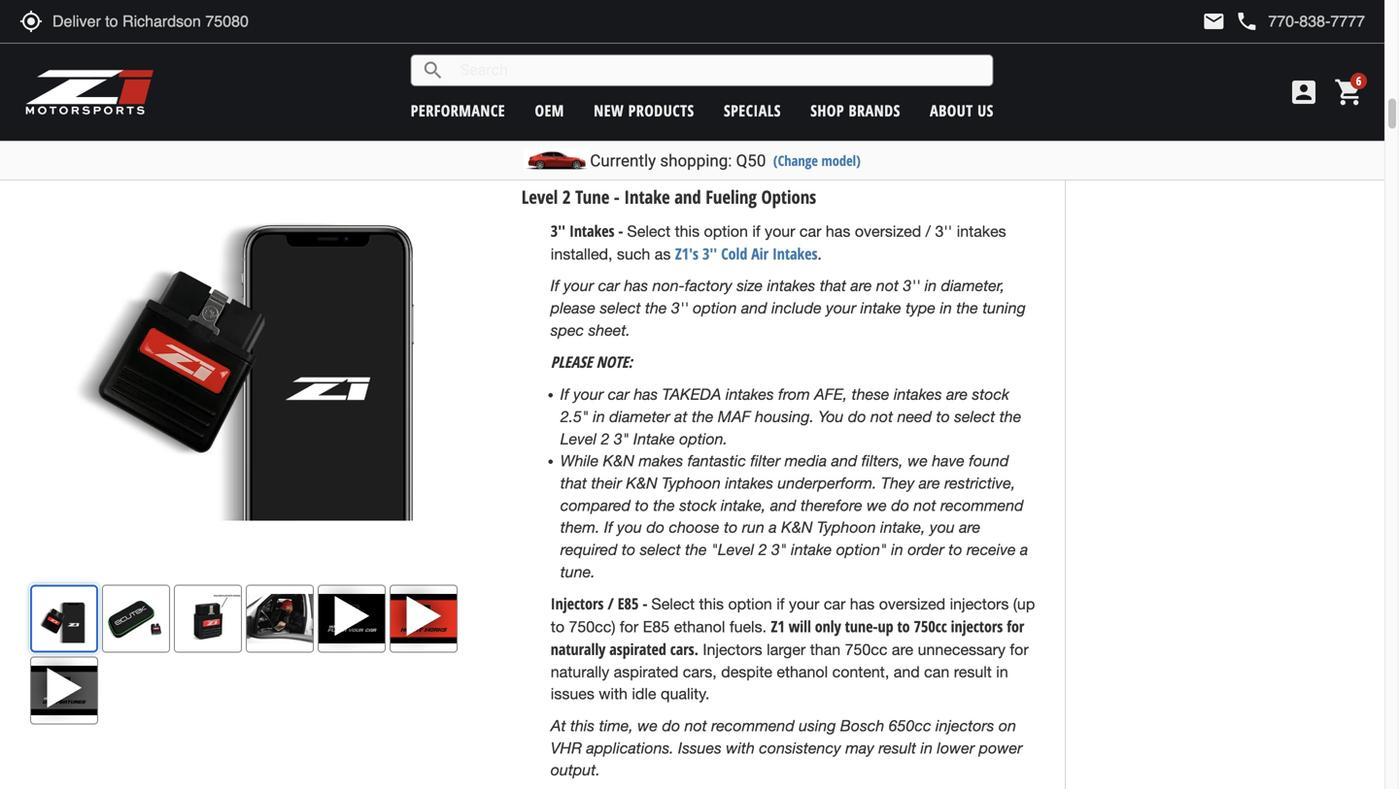 Task type: vqa. For each thing, say whether or not it's contained in the screenshot.
'These' associated with These are the last radiator and coolant overflow hoses you will ever need. Unlike conventional stock rubber hoses that deteriorate over time, dry rot, and ultimately crack this silicone hose will stay soft and never degrade.
no



Task type: describe. For each thing, give the bounding box(es) containing it.
please note:
[[551, 352, 632, 373]]

that inside if your car has non-factory size intakes that are not 3'' in diameter, please select the 3'' option and include your intake type in the tuning spec sheet.
[[820, 277, 846, 295]]

air
[[751, 243, 769, 264]]

products
[[628, 100, 694, 121]]

onboard
[[977, 129, 1028, 150]]

in up type at the top right of the page
[[925, 277, 937, 295]]

these
[[852, 385, 889, 404]]

intake inside if your car has takeda intakes from afe, these intakes are stock 2.5" in diameter at the maf housing. you do not need to select the level 2 3" intake option. while k&n makes fantastic filter media and filters, we have found that their k&n typhoon intakes underperform. they are restrictive, compared to the stock intake, and therefore we do not recommend them. if you do choose to run a k&n typhoon intake, you are required to select the "level 2 3" intake option" in order to receive a tune.
[[791, 541, 832, 559]]

them.
[[560, 518, 600, 537]]

(up
[[1013, 596, 1035, 614]]

this inside at this time, we do not recommend using bosch 650cc injectors on vhr applications. issues with consistency may result in lower power output.
[[570, 717, 595, 735]]

fuels.
[[729, 618, 767, 636]]

ensuring
[[674, 109, 733, 127]]

tune-
[[845, 616, 878, 637]]

shop brands
[[810, 100, 900, 121]]

new
[[594, 100, 624, 121]]

select for 3'' intakes -
[[627, 222, 671, 240]]

required
[[560, 541, 617, 559]]

intakes inside select this option if your car has oversized / 3'' intakes installed, such as
[[957, 222, 1006, 240]]

mail link
[[1202, 10, 1225, 33]]

with inside at this time, we do not recommend using bosch 650cc injectors on vhr applications. issues with consistency may result in lower power output.
[[726, 739, 755, 758]]

is
[[551, 109, 562, 127]]

not down these
[[870, 407, 893, 426]]

(obd)
[[616, 152, 652, 173]]

receive
[[967, 541, 1016, 559]]

(change
[[773, 151, 818, 170]]

1 horizontal spatial we
[[867, 496, 887, 515]]

level for level 2 tune - intake and fueling options
[[521, 184, 558, 209]]

will
[[789, 616, 811, 637]]

0 horizontal spatial intakes
[[569, 220, 614, 241]]

quality.
[[661, 686, 710, 704]]

option"
[[836, 541, 887, 559]]

to right 'order'
[[948, 541, 962, 559]]

injectors larger than 750cc are unnecessary for naturally aspirated cars, despite ethanol content, and can result in issues with idle quality.
[[551, 641, 1029, 704]]

maf
[[718, 407, 751, 426]]

"level
[[711, 541, 754, 559]]

car for e85
[[824, 596, 846, 614]]

whether
[[598, 64, 654, 82]]

0 horizontal spatial e85
[[618, 594, 639, 615]]

1 vertical spatial stock
[[679, 496, 716, 515]]

content,
[[832, 663, 889, 681]]

0 horizontal spatial aftermarket
[[712, 86, 791, 104]]

new products link
[[594, 100, 694, 121]]

and down 'system.'
[[674, 184, 701, 209]]

oversized for injectors / e85 -
[[879, 596, 945, 614]]

at
[[674, 407, 687, 426]]

media
[[785, 452, 827, 470]]

system.
[[656, 152, 703, 173]]

model)
[[821, 151, 861, 170]]

intakes inside if your car has non-factory size intakes that are not 3'' in diameter, please select the 3'' option and include your intake type in the tuning spec sheet.
[[767, 277, 815, 295]]

need
[[897, 407, 932, 426]]

in inside at this time, we do not recommend using bosch 650cc injectors on vhr applications. issues with consistency may result in lower power output.
[[921, 739, 933, 758]]

(change model) link
[[773, 151, 861, 170]]

injectors for /
[[551, 594, 604, 615]]

1 horizontal spatial intakes
[[772, 243, 817, 264]]

if for if your car has takeda intakes from afe, these intakes are stock 2.5" in diameter at the maf housing. you do not need to select the level 2 3" intake option. while k&n makes fantastic filter media and filters, we have found that their k&n typhoon intakes underperform. they are restrictive, compared to the stock intake, and therefore we do not recommend them. if you do choose to run a k&n typhoon intake, you are required to select the "level 2 3" intake option" in order to receive a tune.
[[560, 385, 569, 404]]

to inside select this option if your car has oversized injectors (up to 750cc) for e85 ethanol fuels.
[[551, 618, 564, 636]]

car inside if your car has takeda intakes from afe, these intakes are stock 2.5" in diameter at the maf housing. you do not need to select the level 2 3" intake option. while k&n makes fantastic filter media and filters, we have found that their k&n typhoon intakes underperform. they are restrictive, compared to the stock intake, and therefore we do not recommend them. if you do choose to run a k&n typhoon intake, you are required to select the "level 2 3" intake option" in order to receive a tune.
[[608, 385, 629, 404]]

/ inside select this option if your car has oversized / 3'' intakes installed, such as
[[926, 222, 931, 240]]

idle
[[632, 686, 656, 704]]

lower
[[937, 739, 975, 758]]

0 vertical spatial typhoon
[[662, 474, 721, 493]]

at this time, we do not recommend using bosch 650cc injectors on vhr applications. issues with consistency may result in lower power output.
[[551, 717, 1022, 780]]

do inside at this time, we do not recommend using bosch 650cc injectors on vhr applications. issues with consistency may result in lower power output.
[[662, 717, 680, 735]]

z1 tunes do not disable emissions control systems or the onboard diagnostic (obd) system.
[[551, 129, 1028, 173]]

- for level 2 tune - intake and fueling options
[[614, 184, 620, 209]]

issues
[[551, 686, 594, 704]]

afe,
[[814, 385, 847, 404]]

account_box link
[[1283, 77, 1324, 108]]

emissions-
[[937, 109, 1012, 127]]

we inside at this time, we do not recommend using bosch 650cc injectors on vhr applications. issues with consistency may result in lower power output.
[[638, 717, 658, 735]]

size
[[737, 277, 763, 295]]

the up found
[[999, 407, 1021, 426]]

specials
[[724, 100, 781, 121]]

performance
[[411, 100, 505, 121]]

are inside select whether or not your car has aftermarket headers and/or a complete exhaust with aftermarket catalytic converters. the customer is responsible for ensuring the catalysts being used are emissions- compliant.
[[911, 109, 932, 127]]

750cc inside z1 will only tune-up to 750cc injectors for naturally aspirated cars.
[[914, 616, 947, 637]]

vhr
[[551, 739, 582, 758]]

not inside if your car has non-factory size intakes that are not 3'' in diameter, please select the 3'' option and include your intake type in the tuning spec sheet.
[[876, 277, 899, 295]]

this for 3'' intakes -
[[675, 222, 700, 240]]

sheet.
[[588, 321, 630, 339]]

select inside if your car has non-factory size intakes that are not 3'' in diameter, please select the 3'' option and include your intake type in the tuning spec sheet.
[[600, 299, 641, 317]]

that inside if your car has takeda intakes from afe, these intakes are stock 2.5" in diameter at the maf housing. you do not need to select the level 2 3" intake option. while k&n makes fantastic filter media and filters, we have found that their k&n typhoon intakes underperform. they are restrictive, compared to the stock intake, and therefore we do not recommend them. if you do choose to run a k&n typhoon intake, you are required to select the "level 2 3" intake option" in order to receive a tune.
[[560, 474, 587, 493]]

do down these
[[848, 407, 866, 426]]

fueling
[[706, 184, 757, 209]]

2 you from the left
[[930, 518, 955, 537]]

exhaust
[[620, 86, 674, 104]]

account_box
[[1288, 77, 1319, 108]]

converters.
[[858, 86, 936, 104]]

tune.
[[560, 563, 595, 581]]

intakes up the need
[[894, 385, 942, 404]]

choose
[[669, 518, 720, 537]]

do inside z1 tunes do not disable emissions control systems or the onboard diagnostic (obd) system.
[[683, 129, 699, 150]]

do left choose
[[646, 518, 665, 537]]

this for injectors / e85 -
[[699, 596, 724, 614]]

0 vertical spatial aftermarket
[[794, 64, 873, 82]]

oem link
[[535, 100, 564, 121]]

power
[[979, 739, 1022, 758]]

aspirated inside injectors larger than 750cc are unnecessary for naturally aspirated cars, despite ethanol content, and can result in issues with idle quality.
[[614, 663, 678, 681]]

mail phone
[[1202, 10, 1258, 33]]

1 vertical spatial /
[[608, 594, 614, 615]]

you
[[818, 407, 844, 426]]

are inside injectors larger than 750cc are unnecessary for naturally aspirated cars, despite ethanol content, and can result in issues with idle quality.
[[892, 641, 913, 659]]

note:
[[596, 352, 632, 373]]

z1 for will
[[771, 616, 785, 637]]

2 up 'complete'
[[562, 27, 571, 51]]

filter
[[750, 452, 780, 470]]

to right compared
[[635, 496, 649, 515]]

may
[[845, 739, 874, 758]]

the down diameter,
[[956, 299, 978, 317]]

2 vertical spatial select
[[640, 541, 681, 559]]

restrictive,
[[944, 474, 1016, 493]]

aspirated inside z1 will only tune-up to 750cc injectors for naturally aspirated cars.
[[609, 639, 666, 660]]

your inside select whether or not your car has aftermarket headers and/or a complete exhaust with aftermarket catalytic converters. the customer is responsible for ensuring the catalysts being used are emissions- compliant.
[[704, 64, 734, 82]]

installed,
[[551, 245, 613, 263]]

phone
[[1235, 10, 1258, 33]]

1 vertical spatial select
[[954, 407, 995, 426]]

bosch
[[840, 717, 884, 735]]

on
[[999, 717, 1016, 735]]

a inside select whether or not your car has aftermarket headers and/or a complete exhaust with aftermarket catalytic converters. the customer is responsible for ensuring the catalysts being used are emissions- compliant.
[[988, 64, 996, 82]]

- for level 2 tune - exhaust options
[[614, 27, 620, 51]]

if for if your car has non-factory size intakes that are not 3'' in diameter, please select the 3'' option and include your intake type in the tuning spec sheet.
[[551, 277, 559, 295]]

do down they
[[891, 496, 909, 515]]

if for injectors / e85 -
[[776, 596, 785, 614]]

1 vertical spatial k&n
[[626, 474, 657, 493]]

your inside if your car has takeda intakes from afe, these intakes are stock 2.5" in diameter at the maf housing. you do not need to select the level 2 3" intake option. while k&n makes fantastic filter media and filters, we have found that their k&n typhoon intakes underperform. they are restrictive, compared to the stock intake, and therefore we do not recommend them. if you do choose to run a k&n typhoon intake, you are required to select the "level 2 3" intake option" in order to receive a tune.
[[573, 385, 604, 404]]

0 vertical spatial options
[[684, 27, 739, 51]]

your inside select this option if your car has oversized / 3'' intakes installed, such as
[[765, 222, 795, 240]]

your up please
[[564, 277, 594, 295]]

to right the need
[[936, 407, 950, 426]]

with inside select whether or not your car has aftermarket headers and/or a complete exhaust with aftermarket catalytic converters. the customer is responsible for ensuring the catalysts being used are emissions- compliant.
[[679, 86, 708, 104]]

are inside if your car has non-factory size intakes that are not 3'' in diameter, please select the 3'' option and include your intake type in the tuning spec sheet.
[[851, 277, 872, 295]]

2 down diagnostic
[[562, 184, 571, 209]]

2 horizontal spatial a
[[1020, 541, 1028, 559]]

2.5"
[[560, 407, 589, 426]]

injectors inside at this time, we do not recommend using bosch 650cc injectors on vhr applications. issues with consistency may result in lower power output.
[[936, 717, 994, 735]]

your right include
[[826, 299, 856, 317]]

from
[[778, 385, 810, 404]]

2 horizontal spatial if
[[604, 518, 613, 537]]

z1 will only tune-up to 750cc injectors for naturally aspirated cars.
[[551, 616, 1024, 660]]

the down the non-
[[645, 299, 667, 317]]

factory
[[685, 277, 732, 295]]

for inside z1 will only tune-up to 750cc injectors for naturally aspirated cars.
[[1007, 616, 1024, 637]]

3'' up type at the top right of the page
[[903, 277, 920, 295]]

3'' intakes -
[[551, 220, 627, 241]]

are up receive
[[959, 518, 980, 537]]

housing.
[[755, 407, 814, 426]]

cold
[[721, 243, 747, 264]]

1 vertical spatial typhoon
[[817, 518, 876, 537]]

not down they
[[914, 496, 936, 515]]

select this option if your car has oversized / 3'' intakes installed, such as
[[551, 222, 1006, 263]]

.
[[817, 245, 822, 263]]

with inside injectors larger than 750cc are unnecessary for naturally aspirated cars, despite ethanol content, and can result in issues with idle quality.
[[599, 686, 628, 704]]

intakes down filter
[[725, 474, 773, 493]]

select whether or not your car has aftermarket headers and/or a complete exhaust with aftermarket catalytic converters. the customer is responsible for ensuring the catalysts being used are emissions- compliant.
[[551, 64, 1035, 149]]

diameter
[[609, 407, 670, 426]]

level inside if your car has takeda intakes from afe, these intakes are stock 2.5" in diameter at the maf housing. you do not need to select the level 2 3" intake option. while k&n makes fantastic filter media and filters, we have found that their k&n typhoon intakes underperform. they are restrictive, compared to the stock intake, and therefore we do not recommend them. if you do choose to run a k&n typhoon intake, you are required to select the "level 2 3" intake option" in order to receive a tune.
[[560, 430, 597, 448]]

run
[[742, 518, 764, 537]]

please
[[551, 352, 592, 373]]

1 horizontal spatial options
[[761, 184, 816, 209]]

cars.
[[670, 639, 698, 660]]

shopping_cart link
[[1329, 77, 1365, 108]]

option.
[[679, 430, 728, 448]]

fantastic
[[688, 452, 746, 470]]

3'' inside select this option if your car has oversized / 3'' intakes installed, such as
[[935, 222, 952, 240]]

0 horizontal spatial 3"
[[614, 430, 629, 448]]

currently
[[590, 151, 656, 171]]

larger
[[767, 641, 806, 659]]

1 horizontal spatial 3"
[[771, 541, 787, 559]]

and inside if your car has non-factory size intakes that are not 3'' in diameter, please select the 3'' option and include your intake type in the tuning spec sheet.
[[741, 299, 767, 317]]

and down filter
[[770, 496, 796, 515]]

disable
[[727, 129, 770, 150]]

injectors for larger
[[703, 641, 762, 659]]

and up underperform.
[[831, 452, 857, 470]]

the down choose
[[685, 541, 707, 559]]



Task type: locate. For each thing, give the bounding box(es) containing it.
recommend inside at this time, we do not recommend using bosch 650cc injectors on vhr applications. issues with consistency may result in lower power output.
[[711, 717, 795, 735]]

0 vertical spatial intake
[[624, 184, 670, 209]]

if your car has takeda intakes from afe, these intakes are stock 2.5" in diameter at the maf housing. you do not need to select the level 2 3" intake option. while k&n makes fantastic filter media and filters, we have found that their k&n typhoon intakes underperform. they are restrictive, compared to the stock intake, and therefore we do not recommend them. if you do choose to run a k&n typhoon intake, you are required to select the "level 2 3" intake option" in order to receive a tune.
[[560, 385, 1028, 581]]

include
[[771, 299, 822, 317]]

tuning
[[983, 299, 1026, 317]]

1 horizontal spatial with
[[679, 86, 708, 104]]

z1 inside z1 will only tune-up to 750cc injectors for naturally aspirated cars.
[[771, 616, 785, 637]]

z1 up (obd)
[[628, 129, 642, 150]]

if
[[551, 277, 559, 295], [560, 385, 569, 404], [604, 518, 613, 537]]

0 horizontal spatial 750cc
[[845, 641, 887, 659]]

select up cars. at the bottom left
[[651, 596, 695, 614]]

1 horizontal spatial 750cc
[[914, 616, 947, 637]]

to right required
[[622, 541, 636, 559]]

this inside select this option if your car has oversized injectors (up to 750cc) for e85 ethanol fuels.
[[699, 596, 724, 614]]

option inside if your car has non-factory size intakes that are not 3'' in diameter, please select the 3'' option and include your intake type in the tuning spec sheet.
[[693, 299, 737, 317]]

intake, up the "run"
[[721, 496, 766, 515]]

intake, up 'order'
[[880, 518, 925, 537]]

not inside select whether or not your car has aftermarket headers and/or a complete exhaust with aftermarket catalytic converters. the customer is responsible for ensuring the catalysts being used are emissions- compliant.
[[677, 64, 699, 82]]

typhoon down therefore
[[817, 518, 876, 537]]

0 vertical spatial ethanol
[[674, 618, 725, 636]]

e85 inside select this option if your car has oversized injectors (up to 750cc) for e85 ethanol fuels.
[[643, 618, 670, 636]]

k&n down makes at the left of page
[[626, 474, 657, 493]]

0 vertical spatial we
[[908, 452, 928, 470]]

if down compared
[[604, 518, 613, 537]]

level
[[521, 27, 558, 51], [521, 184, 558, 209], [560, 430, 597, 448]]

option inside select this option if your car has oversized injectors (up to 750cc) for e85 ethanol fuels.
[[728, 596, 772, 614]]

applications.
[[586, 739, 674, 758]]

0 vertical spatial intake
[[860, 299, 901, 317]]

has for e85
[[850, 596, 875, 614]]

emissions
[[774, 129, 833, 150]]

select up 'complete'
[[551, 64, 594, 82]]

to inside z1 will only tune-up to 750cc injectors for naturally aspirated cars.
[[897, 616, 910, 637]]

recommend up consistency
[[711, 717, 795, 735]]

the
[[737, 109, 759, 127], [953, 129, 973, 150], [645, 299, 667, 317], [956, 299, 978, 317], [692, 407, 714, 426], [999, 407, 1021, 426], [653, 496, 675, 515], [685, 541, 707, 559]]

systems
[[884, 129, 933, 150]]

stock up choose
[[679, 496, 716, 515]]

2 tune from the top
[[575, 184, 609, 209]]

2 vertical spatial with
[[726, 739, 755, 758]]

3'' right z1's
[[702, 243, 717, 264]]

in right 2.5"
[[593, 407, 605, 426]]

2 down the "run"
[[758, 541, 767, 559]]

2 vertical spatial a
[[1020, 541, 1028, 559]]

tune for intake
[[575, 184, 609, 209]]

options up "search" search box
[[684, 27, 739, 51]]

z1's 3'' cold air intakes link
[[675, 243, 817, 264]]

has for with
[[765, 64, 790, 82]]

oversized
[[855, 222, 921, 240], [879, 596, 945, 614]]

the up choose
[[653, 496, 675, 515]]

0 horizontal spatial /
[[608, 594, 614, 615]]

injectors inside select this option if your car has oversized injectors (up to 750cc) for e85 ethanol fuels.
[[950, 596, 1009, 614]]

not down ensuring
[[702, 129, 723, 150]]

0 vertical spatial /
[[926, 222, 931, 240]]

do down quality.
[[662, 717, 680, 735]]

option inside select this option if your car has oversized / 3'' intakes installed, such as
[[704, 222, 748, 240]]

1 horizontal spatial recommend
[[940, 496, 1024, 515]]

shop
[[810, 100, 844, 121]]

the right at
[[692, 407, 714, 426]]

a right the "run"
[[769, 518, 777, 537]]

option for injectors / e85 -
[[728, 596, 772, 614]]

oversized inside select this option if your car has oversized / 3'' intakes installed, such as
[[855, 222, 921, 240]]

catalytic
[[796, 86, 854, 104]]

1 vertical spatial a
[[769, 518, 777, 537]]

0 horizontal spatial z1
[[628, 129, 642, 150]]

in right type at the top right of the page
[[940, 299, 952, 317]]

0 horizontal spatial intake,
[[721, 496, 766, 515]]

diagnostic
[[551, 152, 612, 173]]

result
[[954, 663, 992, 681], [879, 739, 916, 758]]

in down unnecessary
[[996, 663, 1008, 681]]

exhaust
[[624, 27, 679, 51]]

tune up 3'' intakes -
[[575, 184, 609, 209]]

0 vertical spatial result
[[954, 663, 992, 681]]

injectors up lower
[[936, 717, 994, 735]]

level 2 tune - intake and fueling options
[[521, 184, 816, 209]]

car for as
[[799, 222, 821, 240]]

naturally down 750cc) on the bottom left of the page
[[551, 639, 606, 660]]

2 horizontal spatial with
[[726, 739, 755, 758]]

z1's 3'' cold air intakes .
[[675, 243, 826, 264]]

in down 650cc
[[921, 739, 933, 758]]

level for level 2 tune - exhaust options
[[521, 27, 558, 51]]

select
[[551, 64, 594, 82], [627, 222, 671, 240], [651, 596, 695, 614]]

car up the .
[[799, 222, 821, 240]]

ethanol inside select this option if your car has oversized injectors (up to 750cc) for e85 ethanol fuels.
[[674, 618, 725, 636]]

0 vertical spatial intakes
[[569, 220, 614, 241]]

your
[[704, 64, 734, 82], [765, 222, 795, 240], [564, 277, 594, 295], [826, 299, 856, 317], [573, 385, 604, 404], [789, 596, 819, 614]]

this up z1's
[[675, 222, 700, 240]]

1 horizontal spatial e85
[[643, 618, 670, 636]]

specials link
[[724, 100, 781, 121]]

and inside injectors larger than 750cc are unnecessary for naturally aspirated cars, despite ethanol content, and can result in issues with idle quality.
[[894, 663, 920, 681]]

2 vertical spatial select
[[651, 596, 695, 614]]

as
[[655, 245, 671, 263]]

- for injectors / e85 -
[[642, 594, 647, 615]]

0 vertical spatial oversized
[[855, 222, 921, 240]]

underperform.
[[778, 474, 877, 493]]

select up as
[[627, 222, 671, 240]]

your inside select this option if your car has oversized injectors (up to 750cc) for e85 ethanol fuels.
[[789, 596, 819, 614]]

naturally
[[551, 639, 606, 660], [551, 663, 609, 681]]

please
[[551, 299, 596, 317]]

1 naturally from the top
[[551, 639, 606, 660]]

level 2 tune - exhaust options
[[521, 27, 739, 51]]

unnecessary
[[918, 641, 1005, 659]]

car up diameter
[[608, 385, 629, 404]]

tune for exhaust
[[575, 27, 609, 51]]

car for with
[[739, 64, 760, 82]]

q50
[[736, 151, 766, 171]]

intake up makes at the left of page
[[633, 430, 675, 448]]

0 horizontal spatial typhoon
[[662, 474, 721, 493]]

are down select this option if your car has oversized / 3'' intakes installed, such as
[[851, 277, 872, 295]]

select inside select this option if your car has oversized injectors (up to 750cc) for e85 ethanol fuels.
[[651, 596, 695, 614]]

3'' up diameter,
[[935, 222, 952, 240]]

if inside select this option if your car has oversized injectors (up to 750cc) for e85 ethanol fuels.
[[776, 596, 785, 614]]

select for injectors / e85 -
[[651, 596, 695, 614]]

order
[[908, 541, 944, 559]]

this right at
[[570, 717, 595, 735]]

1 vertical spatial intake
[[791, 541, 832, 559]]

3'' down the non-
[[671, 299, 689, 317]]

car inside select this option if your car has oversized injectors (up to 750cc) for e85 ethanol fuels.
[[824, 596, 846, 614]]

0 vertical spatial z1
[[628, 129, 642, 150]]

and
[[674, 184, 701, 209], [741, 299, 767, 317], [831, 452, 857, 470], [770, 496, 796, 515], [894, 663, 920, 681]]

z1 inside z1 tunes do not disable emissions control systems or the onboard diagnostic (obd) system.
[[628, 129, 642, 150]]

2 vertical spatial option
[[728, 596, 772, 614]]

if
[[752, 222, 760, 240], [776, 596, 785, 614]]

the inside z1 tunes do not disable emissions control systems or the onboard diagnostic (obd) system.
[[953, 129, 973, 150]]

z1 left will
[[771, 616, 785, 637]]

has inside if your car has takeda intakes from afe, these intakes are stock 2.5" in diameter at the maf housing. you do not need to select the level 2 3" intake option. while k&n makes fantastic filter media and filters, we have found that their k&n typhoon intakes underperform. they are restrictive, compared to the stock intake, and therefore we do not recommend them. if you do choose to run a k&n typhoon intake, you are required to select the "level 2 3" intake option" in order to receive a tune.
[[634, 385, 658, 404]]

your up will
[[789, 596, 819, 614]]

1 vertical spatial ethanol
[[777, 663, 828, 681]]

level up while
[[560, 430, 597, 448]]

their
[[591, 474, 622, 493]]

being
[[830, 109, 868, 127]]

can
[[924, 663, 949, 681]]

not
[[677, 64, 699, 82], [702, 129, 723, 150], [876, 277, 899, 295], [870, 407, 893, 426], [914, 496, 936, 515], [685, 717, 707, 735]]

you up 'order'
[[930, 518, 955, 537]]

phone link
[[1235, 10, 1365, 33]]

/
[[926, 222, 931, 240], [608, 594, 614, 615]]

750cc up content, at right
[[845, 641, 887, 659]]

to left 750cc) on the bottom left of the page
[[551, 618, 564, 636]]

1 vertical spatial oversized
[[879, 596, 945, 614]]

oversized inside select this option if your car has oversized injectors (up to 750cc) for e85 ethanol fuels.
[[879, 596, 945, 614]]

oversized up type at the top right of the page
[[855, 222, 921, 240]]

injectors inside injectors larger than 750cc are unnecessary for naturally aspirated cars, despite ethanol content, and can result in issues with idle quality.
[[703, 641, 762, 659]]

car up "only"
[[824, 596, 846, 614]]

or inside select whether or not your car has aftermarket headers and/or a complete exhaust with aftermarket catalytic converters. the customer is responsible for ensuring the catalysts being used are emissions- compliant.
[[659, 64, 673, 82]]

1 tune from the top
[[575, 27, 609, 51]]

2
[[562, 27, 571, 51], [562, 184, 571, 209], [601, 430, 610, 448], [758, 541, 767, 559]]

1 horizontal spatial intake
[[860, 299, 901, 317]]

stock up found
[[972, 385, 1009, 404]]

about us link
[[930, 100, 994, 121]]

or inside z1 tunes do not disable emissions control systems or the onboard diagnostic (obd) system.
[[937, 129, 950, 150]]

aftermarket down "search" search box
[[712, 86, 791, 104]]

2 vertical spatial we
[[638, 717, 658, 735]]

750cc inside injectors larger than 750cc are unnecessary for naturally aspirated cars, despite ethanol content, and can result in issues with idle quality.
[[845, 641, 887, 659]]

select up sheet.
[[600, 299, 641, 317]]

do up shopping:
[[683, 129, 699, 150]]

intake inside if your car has takeda intakes from afe, these intakes are stock 2.5" in diameter at the maf housing. you do not need to select the level 2 3" intake option. while k&n makes fantastic filter media and filters, we have found that their k&n typhoon intakes underperform. they are restrictive, compared to the stock intake, and therefore we do not recommend them. if you do choose to run a k&n typhoon intake, you are required to select the "level 2 3" intake option" in order to receive a tune.
[[633, 430, 675, 448]]

to right up
[[897, 616, 910, 637]]

0 vertical spatial with
[[679, 86, 708, 104]]

0 horizontal spatial we
[[638, 717, 658, 735]]

e85
[[618, 594, 639, 615], [643, 618, 670, 636]]

brands
[[849, 100, 900, 121]]

0 vertical spatial stock
[[972, 385, 1009, 404]]

or
[[659, 64, 673, 82], [937, 129, 950, 150]]

tune up whether
[[575, 27, 609, 51]]

0 horizontal spatial you
[[617, 518, 642, 537]]

has
[[765, 64, 790, 82], [826, 222, 850, 240], [624, 277, 648, 295], [634, 385, 658, 404], [850, 596, 875, 614]]

1 vertical spatial tune
[[575, 184, 609, 209]]

car inside if your car has non-factory size intakes that are not 3'' in diameter, please select the 3'' option and include your intake type in the tuning spec sheet.
[[598, 277, 620, 295]]

issues
[[678, 739, 722, 758]]

compared
[[560, 496, 631, 515]]

0 vertical spatial select
[[600, 299, 641, 317]]

0 vertical spatial select
[[551, 64, 594, 82]]

or down the "about"
[[937, 129, 950, 150]]

3'' up installed,
[[551, 220, 565, 241]]

select inside select this option if your car has oversized / 3'' intakes installed, such as
[[627, 222, 671, 240]]

oem
[[535, 100, 564, 121]]

customer
[[970, 86, 1035, 104]]

0 vertical spatial aspirated
[[609, 639, 666, 660]]

0 vertical spatial e85
[[618, 594, 639, 615]]

0 horizontal spatial with
[[599, 686, 628, 704]]

if inside if your car has non-factory size intakes that are not 3'' in diameter, please select the 3'' option and include your intake type in the tuning spec sheet.
[[551, 277, 559, 295]]

the inside select whether or not your car has aftermarket headers and/or a complete exhaust with aftermarket catalytic converters. the customer is responsible for ensuring the catalysts being used are emissions- compliant.
[[737, 109, 759, 127]]

has inside select this option if your car has oversized / 3'' intakes installed, such as
[[826, 222, 850, 240]]

than
[[810, 641, 841, 659]]

intake
[[860, 299, 901, 317], [791, 541, 832, 559]]

in left 'order'
[[891, 541, 903, 559]]

only
[[815, 616, 841, 637]]

has for as
[[826, 222, 850, 240]]

0 horizontal spatial recommend
[[711, 717, 795, 735]]

we up they
[[908, 452, 928, 470]]

they
[[881, 474, 914, 493]]

0 vertical spatial 3"
[[614, 430, 629, 448]]

0 horizontal spatial options
[[684, 27, 739, 51]]

recommend down restrictive,
[[940, 496, 1024, 515]]

1 horizontal spatial z1
[[771, 616, 785, 637]]

oversized for 3'' intakes -
[[855, 222, 921, 240]]

1 vertical spatial recommend
[[711, 717, 795, 735]]

for inside select this option if your car has oversized injectors (up to 750cc) for e85 ethanol fuels.
[[620, 618, 638, 636]]

0 vertical spatial injectors
[[551, 594, 604, 615]]

this
[[675, 222, 700, 240], [699, 596, 724, 614], [570, 717, 595, 735]]

1 horizontal spatial that
[[820, 277, 846, 295]]

performance link
[[411, 100, 505, 121]]

complete
[[551, 86, 615, 104]]

1 vertical spatial 750cc
[[845, 641, 887, 659]]

option for 3'' intakes -
[[704, 222, 748, 240]]

has inside select this option if your car has oversized injectors (up to 750cc) for e85 ethanol fuels.
[[850, 596, 875, 614]]

injectors inside z1 will only tune-up to 750cc injectors for naturally aspirated cars.
[[951, 616, 1003, 637]]

this down "level
[[699, 596, 724, 614]]

0 horizontal spatial result
[[879, 739, 916, 758]]

takeda
[[662, 385, 721, 404]]

intake down (obd)
[[624, 184, 670, 209]]

we up applications.
[[638, 717, 658, 735]]

1 horizontal spatial aftermarket
[[794, 64, 873, 82]]

0 vertical spatial tune
[[575, 27, 609, 51]]

mail
[[1202, 10, 1225, 33]]

1 horizontal spatial if
[[776, 596, 785, 614]]

are
[[911, 109, 932, 127], [851, 277, 872, 295], [946, 385, 968, 404], [919, 474, 940, 493], [959, 518, 980, 537], [892, 641, 913, 659]]

3"
[[614, 430, 629, 448], [771, 541, 787, 559]]

car inside select whether or not your car has aftermarket headers and/or a complete exhaust with aftermarket catalytic converters. the customer is responsible for ensuring the catalysts being used are emissions- compliant.
[[739, 64, 760, 82]]

level down diagnostic
[[521, 184, 558, 209]]

1 vertical spatial intakes
[[772, 243, 817, 264]]

1 vertical spatial e85
[[643, 618, 670, 636]]

injectors up despite
[[703, 641, 762, 659]]

for inside injectors larger than 750cc are unnecessary for naturally aspirated cars, despite ethanol content, and can result in issues with idle quality.
[[1010, 641, 1029, 659]]

result inside at this time, we do not recommend using bosch 650cc injectors on vhr applications. issues with consistency may result in lower power output.
[[879, 739, 916, 758]]

injectors
[[551, 594, 604, 615], [703, 641, 762, 659]]

naturally inside z1 will only tune-up to 750cc injectors for naturally aspirated cars.
[[551, 639, 606, 660]]

2 vertical spatial injectors
[[936, 717, 994, 735]]

naturally inside injectors larger than 750cc are unnecessary for naturally aspirated cars, despite ethanol content, and can result in issues with idle quality.
[[551, 663, 609, 681]]

typhoon
[[662, 474, 721, 493], [817, 518, 876, 537]]

if inside select this option if your car has oversized / 3'' intakes installed, such as
[[752, 222, 760, 240]]

1 vertical spatial options
[[761, 184, 816, 209]]

recommend
[[940, 496, 1024, 515], [711, 717, 795, 735]]

2 vertical spatial k&n
[[781, 518, 813, 537]]

naturally up issues
[[551, 663, 609, 681]]

0 vertical spatial intake,
[[721, 496, 766, 515]]

injectors left (up
[[950, 596, 1009, 614]]

has down such
[[624, 277, 648, 295]]

catalysts
[[764, 109, 825, 127]]

1 vertical spatial option
[[693, 299, 737, 317]]

about us
[[930, 100, 994, 121]]

3''
[[551, 220, 565, 241], [935, 222, 952, 240], [702, 243, 717, 264], [903, 277, 920, 295], [671, 299, 689, 317]]

k&n
[[603, 452, 634, 470], [626, 474, 657, 493], [781, 518, 813, 537]]

that down while
[[560, 474, 587, 493]]

0 vertical spatial or
[[659, 64, 673, 82]]

1 horizontal spatial if
[[560, 385, 569, 404]]

1 vertical spatial intake
[[633, 430, 675, 448]]

intakes up installed,
[[569, 220, 614, 241]]

with left idle
[[599, 686, 628, 704]]

z1 for tunes
[[628, 129, 642, 150]]

if for 3'' intakes -
[[752, 222, 760, 240]]

2 horizontal spatial we
[[908, 452, 928, 470]]

car inside select this option if your car has oversized / 3'' intakes installed, such as
[[799, 222, 821, 240]]

1 vertical spatial intake,
[[880, 518, 925, 537]]

and down size at the top right
[[741, 299, 767, 317]]

1 vertical spatial z1
[[771, 616, 785, 637]]

1 you from the left
[[617, 518, 642, 537]]

intake inside if your car has non-factory size intakes that are not 3'' in diameter, please select the 3'' option and include your intake type in the tuning spec sheet.
[[860, 299, 901, 317]]

for inside select whether or not your car has aftermarket headers and/or a complete exhaust with aftermarket catalytic converters. the customer is responsible for ensuring the catalysts being used are emissions- compliant.
[[651, 109, 669, 127]]

1 horizontal spatial ethanol
[[777, 663, 828, 681]]

0 horizontal spatial intake
[[791, 541, 832, 559]]

option up cold
[[704, 222, 748, 240]]

has down model)
[[826, 222, 850, 240]]

shopping_cart
[[1334, 77, 1365, 108]]

intake down therefore
[[791, 541, 832, 559]]

car
[[739, 64, 760, 82], [799, 222, 821, 240], [598, 277, 620, 295], [608, 385, 629, 404], [824, 596, 846, 614]]

0 horizontal spatial a
[[769, 518, 777, 537]]

1 horizontal spatial a
[[988, 64, 996, 82]]

not inside at this time, we do not recommend using bosch 650cc injectors on vhr applications. issues with consistency may result in lower power output.
[[685, 717, 707, 735]]

select inside select whether or not your car has aftermarket headers and/or a complete exhaust with aftermarket catalytic converters. the customer is responsible for ensuring the catalysts being used are emissions- compliant.
[[551, 64, 594, 82]]

while
[[560, 452, 599, 470]]

are up systems
[[911, 109, 932, 127]]

1 vertical spatial level
[[521, 184, 558, 209]]

z1 motorsports logo image
[[24, 68, 155, 117]]

us
[[977, 100, 994, 121]]

0 vertical spatial if
[[752, 222, 760, 240]]

1 vertical spatial we
[[867, 496, 887, 515]]

-
[[614, 27, 620, 51], [614, 184, 620, 209], [618, 220, 623, 241], [642, 594, 647, 615]]

0 vertical spatial recommend
[[940, 496, 1024, 515]]

spec
[[551, 321, 584, 339]]

1 horizontal spatial you
[[930, 518, 955, 537]]

ethanol inside injectors larger than 750cc are unnecessary for naturally aspirated cars, despite ethanol content, and can result in issues with idle quality.
[[777, 663, 828, 681]]

0 vertical spatial that
[[820, 277, 846, 295]]

tunes
[[646, 129, 679, 150]]

intakes up maf
[[726, 385, 774, 404]]

type
[[906, 299, 936, 317]]

result inside injectors larger than 750cc are unnecessary for naturally aspirated cars, despite ethanol content, and can result in issues with idle quality.
[[954, 663, 992, 681]]

recommend inside if your car has takeda intakes from afe, these intakes are stock 2.5" in diameter at the maf housing. you do not need to select the level 2 3" intake option. while k&n makes fantastic filter media and filters, we have found that their k&n typhoon intakes underperform. they are restrictive, compared to the stock intake, and therefore we do not recommend them. if you do choose to run a k&n typhoon intake, you are required to select the "level 2 3" intake option" in order to receive a tune.
[[940, 496, 1024, 515]]

has inside if your car has non-factory size intakes that are not 3'' in diameter, please select the 3'' option and include your intake type in the tuning spec sheet.
[[624, 277, 648, 295]]

you
[[617, 518, 642, 537], [930, 518, 955, 537]]

and left "can"
[[894, 663, 920, 681]]

option down factory
[[693, 299, 737, 317]]

are down up
[[892, 641, 913, 659]]

0 horizontal spatial or
[[659, 64, 673, 82]]

search
[[421, 59, 445, 82]]

0 vertical spatial if
[[551, 277, 559, 295]]

select this option if your car has oversized injectors (up to 750cc) for e85 ethanol fuels.
[[551, 596, 1035, 636]]

has inside select whether or not your car has aftermarket headers and/or a complete exhaust with aftermarket catalytic converters. the customer is responsible for ensuring the catalysts being used are emissions- compliant.
[[765, 64, 790, 82]]

0 vertical spatial option
[[704, 222, 748, 240]]

1 horizontal spatial typhoon
[[817, 518, 876, 537]]

1 horizontal spatial injectors
[[703, 641, 762, 659]]

in inside injectors larger than 750cc are unnecessary for naturally aspirated cars, despite ethanol content, and can result in issues with idle quality.
[[996, 663, 1008, 681]]

options down the "(change"
[[761, 184, 816, 209]]

result down 650cc
[[879, 739, 916, 758]]

Search search field
[[445, 55, 993, 85]]

0 vertical spatial k&n
[[603, 452, 634, 470]]

1 horizontal spatial intake,
[[880, 518, 925, 537]]

car up specials link
[[739, 64, 760, 82]]

/ up type at the top right of the page
[[926, 222, 931, 240]]

has up diameter
[[634, 385, 658, 404]]

to up "level
[[724, 518, 738, 537]]

2 vertical spatial if
[[604, 518, 613, 537]]

1 vertical spatial 3"
[[771, 541, 787, 559]]

2 down diameter
[[601, 430, 610, 448]]

a up "customer"
[[988, 64, 996, 82]]

0 horizontal spatial if
[[551, 277, 559, 295]]

0 horizontal spatial ethanol
[[674, 618, 725, 636]]

cars,
[[683, 663, 717, 681]]

0 horizontal spatial stock
[[679, 496, 716, 515]]

1 vertical spatial that
[[560, 474, 587, 493]]

the up disable
[[737, 109, 759, 127]]

this inside select this option if your car has oversized / 3'' intakes installed, such as
[[675, 222, 700, 240]]

1 horizontal spatial stock
[[972, 385, 1009, 404]]

0 vertical spatial injectors
[[950, 596, 1009, 614]]

injectors up 750cc) on the bottom left of the page
[[551, 594, 604, 615]]

not inside z1 tunes do not disable emissions control systems or the onboard diagnostic (obd) system.
[[702, 129, 723, 150]]

are up have
[[946, 385, 968, 404]]

typhoon down fantastic
[[662, 474, 721, 493]]

select up found
[[954, 407, 995, 426]]

are down have
[[919, 474, 940, 493]]

2 naturally from the top
[[551, 663, 609, 681]]

1 vertical spatial result
[[879, 739, 916, 758]]

such
[[617, 245, 650, 263]]



